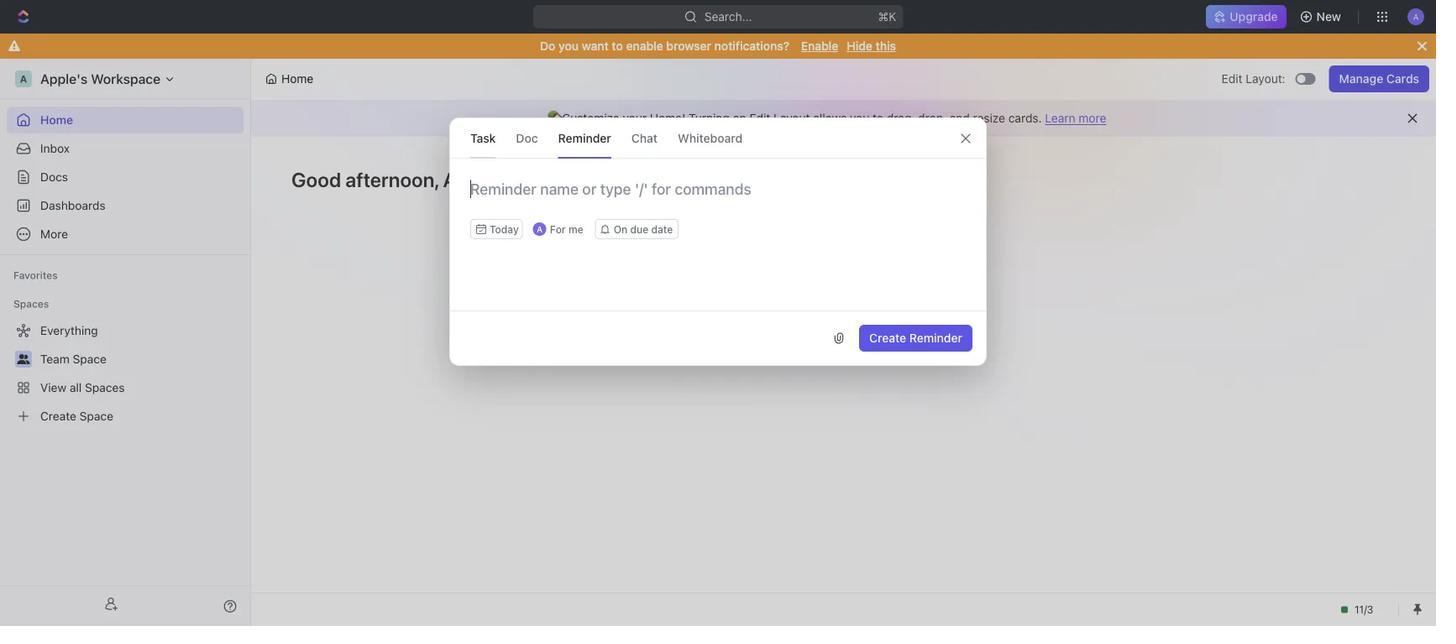 Task type: describe. For each thing, give the bounding box(es) containing it.
good
[[291, 168, 341, 191]]

upgrade link
[[1206, 5, 1286, 29]]

reminder inside 'button'
[[909, 331, 962, 345]]

1 horizontal spatial home
[[281, 72, 313, 86]]

want
[[582, 39, 609, 53]]

and
[[950, 111, 970, 125]]

cards.
[[1008, 111, 1042, 125]]

good afternoon, apple
[[291, 168, 497, 191]]

apple
[[443, 168, 497, 191]]

manage
[[1339, 72, 1383, 86]]

doc
[[516, 131, 538, 145]]

cards
[[1387, 72, 1419, 86]]

browser
[[666, 39, 711, 53]]

new
[[1317, 10, 1341, 24]]

inbox link
[[7, 135, 244, 162]]

resize
[[973, 111, 1005, 125]]

manage cards
[[1339, 72, 1419, 86]]

0 vertical spatial reminder
[[558, 131, 611, 145]]

this
[[876, 39, 896, 53]]

favorites
[[13, 270, 58, 281]]

turning
[[689, 111, 730, 125]]

your
[[623, 111, 647, 125]]

due
[[630, 223, 648, 235]]

chat button
[[631, 118, 658, 158]]

create
[[869, 331, 906, 345]]

🏡
[[547, 111, 559, 125]]

on due date button
[[595, 219, 679, 239]]

0 vertical spatial you
[[559, 39, 579, 53]]

date
[[651, 223, 673, 235]]

docs link
[[7, 164, 244, 191]]

today
[[490, 223, 519, 235]]

layout:
[[1246, 72, 1286, 86]]

docs
[[40, 170, 68, 184]]

upgrade
[[1230, 10, 1278, 24]]

notifications?
[[714, 39, 789, 53]]

enable
[[626, 39, 663, 53]]

a for me
[[537, 223, 583, 235]]

dashboards
[[40, 199, 105, 212]]

home inside sidebar navigation
[[40, 113, 73, 127]]

on
[[733, 111, 746, 125]]

afternoon,
[[345, 168, 439, 191]]

whiteboard button
[[678, 118, 743, 158]]

enable
[[801, 39, 838, 53]]

dashboards link
[[7, 192, 244, 219]]



Task type: locate. For each thing, give the bounding box(es) containing it.
hide
[[847, 39, 873, 53]]

inbox
[[40, 142, 70, 155]]

alert
[[251, 100, 1436, 137]]

reminder right create
[[909, 331, 962, 345]]

task button
[[470, 118, 496, 158]]

me
[[569, 223, 583, 235]]

you right do
[[559, 39, 579, 53]]

home!
[[650, 111, 686, 125]]

reminder button
[[558, 118, 611, 158]]

more
[[1079, 111, 1106, 125]]

1 horizontal spatial to
[[873, 111, 884, 125]]

reminder
[[558, 131, 611, 145], [909, 331, 962, 345]]

reminder down customize
[[558, 131, 611, 145]]

0 horizontal spatial home
[[40, 113, 73, 127]]

you right allows
[[850, 111, 869, 125]]

on due date
[[614, 223, 673, 235]]

to
[[612, 39, 623, 53], [873, 111, 884, 125]]

edit layout:
[[1222, 72, 1286, 86]]

home link
[[7, 107, 244, 134]]

0 horizontal spatial you
[[559, 39, 579, 53]]

tree inside sidebar navigation
[[7, 317, 244, 430]]

create reminder
[[869, 331, 962, 345]]

favorites button
[[7, 265, 64, 286]]

new button
[[1293, 3, 1351, 30]]

allows
[[813, 111, 847, 125]]

0 horizontal spatial to
[[612, 39, 623, 53]]

tree
[[7, 317, 244, 430]]

to left drag,
[[873, 111, 884, 125]]

🏡 customize your home! turning on edit layout allows you to drag, drop, and resize cards. learn more
[[547, 111, 1106, 125]]

whiteboard
[[678, 131, 743, 145]]

you
[[559, 39, 579, 53], [850, 111, 869, 125]]

home
[[281, 72, 313, 86], [40, 113, 73, 127]]

drag,
[[887, 111, 915, 125]]

0 vertical spatial home
[[281, 72, 313, 86]]

learn more link
[[1045, 111, 1106, 125]]

layout
[[774, 111, 810, 125]]

1 horizontal spatial edit
[[1222, 72, 1243, 86]]

spaces
[[13, 298, 49, 310]]

a
[[537, 224, 543, 234]]

edit left layout:
[[1222, 72, 1243, 86]]

1 horizontal spatial reminder
[[909, 331, 962, 345]]

today button
[[470, 219, 523, 239]]

to right want
[[612, 39, 623, 53]]

dialog
[[449, 118, 987, 366]]

edit right the on
[[750, 111, 770, 125]]

0 horizontal spatial edit
[[750, 111, 770, 125]]

1 vertical spatial to
[[873, 111, 884, 125]]

customize
[[562, 111, 620, 125]]

sidebar navigation
[[0, 59, 251, 627]]

manage cards button
[[1329, 66, 1429, 92]]

doc button
[[516, 118, 538, 158]]

dialog containing task
[[449, 118, 987, 366]]

drop,
[[918, 111, 947, 125]]

1 vertical spatial edit
[[750, 111, 770, 125]]

Reminder na﻿me or type '/' for commands text field
[[450, 179, 986, 219]]

search...
[[704, 10, 752, 24]]

do
[[540, 39, 556, 53]]

edit
[[1222, 72, 1243, 86], [750, 111, 770, 125]]

1 horizontal spatial you
[[850, 111, 869, 125]]

for
[[550, 223, 566, 235]]

alert containing 🏡 customize your home! turning on edit layout allows you to drag, drop, and resize cards.
[[251, 100, 1436, 137]]

1 vertical spatial you
[[850, 111, 869, 125]]

task
[[470, 131, 496, 145]]

1 vertical spatial reminder
[[909, 331, 962, 345]]

0 horizontal spatial reminder
[[558, 131, 611, 145]]

0 vertical spatial to
[[612, 39, 623, 53]]

⌘k
[[878, 10, 896, 24]]

1 vertical spatial home
[[40, 113, 73, 127]]

create reminder button
[[859, 325, 973, 352]]

learn
[[1045, 111, 1076, 125]]

on
[[614, 223, 628, 235]]

0 vertical spatial edit
[[1222, 72, 1243, 86]]

do you want to enable browser notifications? enable hide this
[[540, 39, 896, 53]]

chat
[[631, 131, 658, 145]]



Task type: vqa. For each thing, say whether or not it's contained in the screenshot.
Reminder within button
yes



